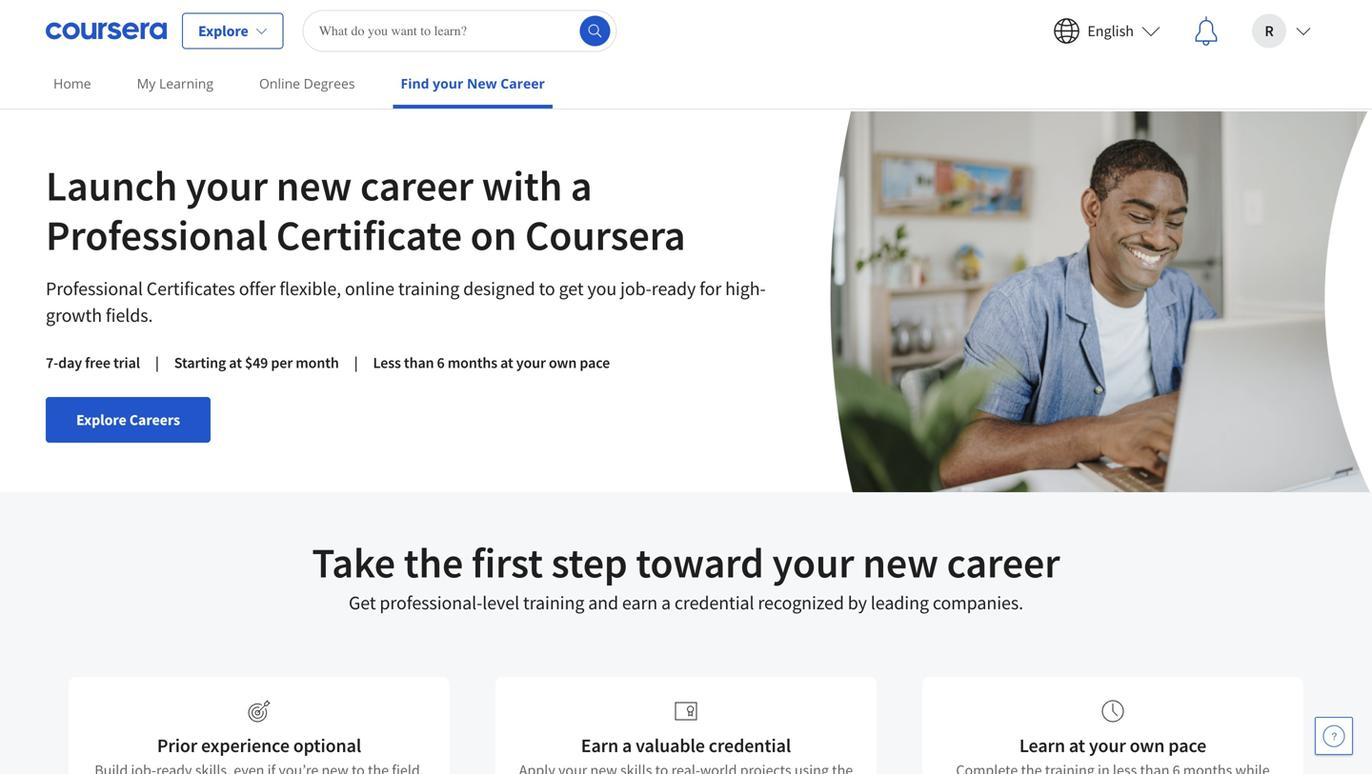 Task type: vqa. For each thing, say whether or not it's contained in the screenshot.
certificate
yes



Task type: locate. For each thing, give the bounding box(es) containing it.
a inside "take the first step toward your new career get professional-level training and earn a credential recognized by leading companies."
[[661, 591, 671, 615]]

0 vertical spatial credential
[[675, 591, 754, 615]]

explore up the learning
[[198, 21, 248, 41]]

training right online
[[398, 277, 460, 301]]

explore careers link
[[46, 397, 211, 443]]

certificate
[[276, 209, 462, 262]]

0 vertical spatial professional
[[46, 209, 268, 262]]

1 horizontal spatial a
[[622, 734, 632, 758]]

career
[[360, 159, 474, 212], [947, 537, 1060, 589]]

credential right valuable
[[709, 734, 791, 758]]

job-
[[620, 277, 652, 301]]

0 vertical spatial new
[[276, 159, 352, 212]]

leading
[[871, 591, 929, 615]]

find your new career link
[[393, 62, 553, 109]]

0 horizontal spatial a
[[571, 159, 592, 212]]

optional
[[293, 734, 361, 758]]

by
[[848, 591, 867, 615]]

a right 'earn'
[[622, 734, 632, 758]]

professional
[[46, 209, 268, 262], [46, 277, 143, 301]]

explore button
[[182, 13, 284, 49]]

new
[[276, 159, 352, 212], [863, 537, 939, 589]]

1 horizontal spatial career
[[947, 537, 1060, 589]]

companies.
[[933, 591, 1023, 615]]

training
[[398, 277, 460, 301], [523, 591, 584, 615]]

0 horizontal spatial explore
[[76, 411, 126, 430]]

credential down the toward
[[675, 591, 754, 615]]

professional up certificates
[[46, 209, 268, 262]]

professional certificates offer flexible, online training designed to get you job-ready for high- growth fields.
[[46, 277, 766, 327]]

launch
[[46, 159, 177, 212]]

to
[[539, 277, 555, 301]]

online degrees link
[[252, 62, 363, 105]]

online
[[345, 277, 395, 301]]

1 vertical spatial a
[[661, 591, 671, 615]]

explore for explore
[[198, 21, 248, 41]]

0 vertical spatial career
[[360, 159, 474, 212]]

1 vertical spatial training
[[523, 591, 584, 615]]

0 horizontal spatial pace
[[580, 354, 610, 373]]

earn
[[581, 734, 619, 758]]

own
[[549, 354, 577, 373], [1130, 734, 1165, 758]]

a
[[571, 159, 592, 212], [661, 591, 671, 615], [622, 734, 632, 758]]

prior experience optional
[[157, 734, 361, 758]]

professional inside launch your new career with a professional certificate on coursera
[[46, 209, 268, 262]]

your inside "take the first step toward your new career get professional-level training and earn a credential recognized by leading companies."
[[772, 537, 854, 589]]

month | less
[[296, 354, 401, 373]]

explore
[[198, 21, 248, 41], [76, 411, 126, 430]]

2 professional from the top
[[46, 277, 143, 301]]

at left $49 on the left
[[229, 354, 242, 373]]

1 horizontal spatial own
[[1130, 734, 1165, 758]]

pace
[[580, 354, 610, 373], [1169, 734, 1207, 758]]

0 vertical spatial a
[[571, 159, 592, 212]]

1 professional from the top
[[46, 209, 268, 262]]

explore inside dropdown button
[[198, 21, 248, 41]]

0 horizontal spatial at
[[229, 354, 242, 373]]

at right months
[[500, 354, 513, 373]]

english
[[1088, 21, 1134, 41]]

None search field
[[303, 10, 617, 52]]

0 horizontal spatial own
[[549, 354, 577, 373]]

1 vertical spatial credential
[[709, 734, 791, 758]]

credential
[[675, 591, 754, 615], [709, 734, 791, 758]]

professional up growth
[[46, 277, 143, 301]]

training inside the professional certificates offer flexible, online training designed to get you job-ready for high- growth fields.
[[398, 277, 460, 301]]

and
[[588, 591, 618, 615]]

at right the learn
[[1069, 734, 1085, 758]]

0 vertical spatial explore
[[198, 21, 248, 41]]

a inside launch your new career with a professional certificate on coursera
[[571, 159, 592, 212]]

0 horizontal spatial career
[[360, 159, 474, 212]]

designed
[[463, 277, 535, 301]]

on
[[470, 209, 517, 262]]

a right with
[[571, 159, 592, 212]]

r
[[1265, 21, 1274, 41]]

1 vertical spatial new
[[863, 537, 939, 589]]

1 vertical spatial professional
[[46, 277, 143, 301]]

1 horizontal spatial pace
[[1169, 734, 1207, 758]]

0 horizontal spatial new
[[276, 159, 352, 212]]

you
[[587, 277, 617, 301]]

0 vertical spatial pace
[[580, 354, 610, 373]]

2 horizontal spatial a
[[661, 591, 671, 615]]

first
[[472, 537, 543, 589]]

careers
[[129, 411, 180, 430]]

professional-
[[380, 591, 482, 615]]

at
[[229, 354, 242, 373], [500, 354, 513, 373], [1069, 734, 1085, 758]]

1 vertical spatial own
[[1130, 734, 1165, 758]]

1 vertical spatial career
[[947, 537, 1060, 589]]

your inside launch your new career with a professional certificate on coursera
[[186, 159, 268, 212]]

english button
[[1038, 0, 1176, 61]]

explore left careers
[[76, 411, 126, 430]]

get
[[559, 277, 584, 301]]

1 horizontal spatial explore
[[198, 21, 248, 41]]

free
[[85, 354, 110, 373]]

your
[[433, 74, 463, 92], [186, 159, 268, 212], [516, 354, 546, 373], [772, 537, 854, 589], [1089, 734, 1126, 758]]

trial | starting
[[113, 354, 226, 373]]

coursera
[[525, 209, 686, 262]]

1 vertical spatial explore
[[76, 411, 126, 430]]

toward
[[636, 537, 764, 589]]

professional inside the professional certificates offer flexible, online training designed to get you job-ready for high- growth fields.
[[46, 277, 143, 301]]

0 horizontal spatial training
[[398, 277, 460, 301]]

fields.
[[106, 304, 153, 327]]

6
[[437, 354, 445, 373]]

0 vertical spatial training
[[398, 277, 460, 301]]

1 horizontal spatial new
[[863, 537, 939, 589]]

training left the and
[[523, 591, 584, 615]]

2 horizontal spatial at
[[1069, 734, 1085, 758]]

recognized
[[758, 591, 844, 615]]

a right the earn
[[661, 591, 671, 615]]

than
[[404, 354, 434, 373]]

1 vertical spatial pace
[[1169, 734, 1207, 758]]

1 horizontal spatial training
[[523, 591, 584, 615]]



Task type: describe. For each thing, give the bounding box(es) containing it.
degrees
[[304, 74, 355, 92]]

with
[[482, 159, 562, 212]]

launch your new career with a professional certificate on coursera
[[46, 159, 686, 262]]

learn
[[1020, 734, 1065, 758]]

high-
[[725, 277, 766, 301]]

for
[[700, 277, 722, 301]]

my learning link
[[129, 62, 221, 105]]

online degrees
[[259, 74, 355, 92]]

certificates
[[147, 277, 235, 301]]

ready
[[652, 277, 696, 301]]

new
[[467, 74, 497, 92]]

online
[[259, 74, 300, 92]]

new inside "take the first step toward your new career get professional-level training and earn a credential recognized by leading companies."
[[863, 537, 939, 589]]

learn at your own pace
[[1020, 734, 1207, 758]]

get
[[349, 591, 376, 615]]

step
[[551, 537, 628, 589]]

What do you want to learn? text field
[[303, 10, 617, 52]]

home
[[53, 74, 91, 92]]

learning
[[159, 74, 213, 92]]

0 vertical spatial own
[[549, 354, 577, 373]]

take
[[312, 537, 395, 589]]

per
[[271, 354, 293, 373]]

career inside launch your new career with a professional certificate on coursera
[[360, 159, 474, 212]]

r button
[[1237, 0, 1327, 61]]

valuable
[[636, 734, 705, 758]]

explore for explore careers
[[76, 411, 126, 430]]

new inside launch your new career with a professional certificate on coursera
[[276, 159, 352, 212]]

the
[[404, 537, 463, 589]]

help center image
[[1323, 725, 1346, 748]]

7-
[[46, 354, 58, 373]]

career
[[501, 74, 545, 92]]

home link
[[46, 62, 99, 105]]

earn a valuable credential
[[581, 734, 791, 758]]

offer
[[239, 277, 276, 301]]

credential inside "take the first step toward your new career get professional-level training and earn a credential recognized by leading companies."
[[675, 591, 754, 615]]

earn
[[622, 591, 658, 615]]

experience
[[201, 734, 290, 758]]

my
[[137, 74, 156, 92]]

training inside "take the first step toward your new career get professional-level training and earn a credential recognized by leading companies."
[[523, 591, 584, 615]]

level
[[482, 591, 519, 615]]

2 vertical spatial a
[[622, 734, 632, 758]]

1 horizontal spatial at
[[500, 354, 513, 373]]

career inside "take the first step toward your new career get professional-level training and earn a credential recognized by leading companies."
[[947, 537, 1060, 589]]

my learning
[[137, 74, 213, 92]]

prior
[[157, 734, 197, 758]]

find your new career
[[401, 74, 545, 92]]

growth
[[46, 304, 102, 327]]

7-day free trial | starting at $49 per month | less than 6 months at your own pace
[[46, 354, 610, 373]]

flexible,
[[279, 277, 341, 301]]

coursera image
[[46, 16, 167, 46]]

find
[[401, 74, 429, 92]]

months
[[448, 354, 497, 373]]

take the first step toward your new career get professional-level training and earn a credential recognized by leading companies.
[[312, 537, 1060, 615]]

explore careers
[[76, 411, 180, 430]]

$49
[[245, 354, 268, 373]]

day
[[58, 354, 82, 373]]



